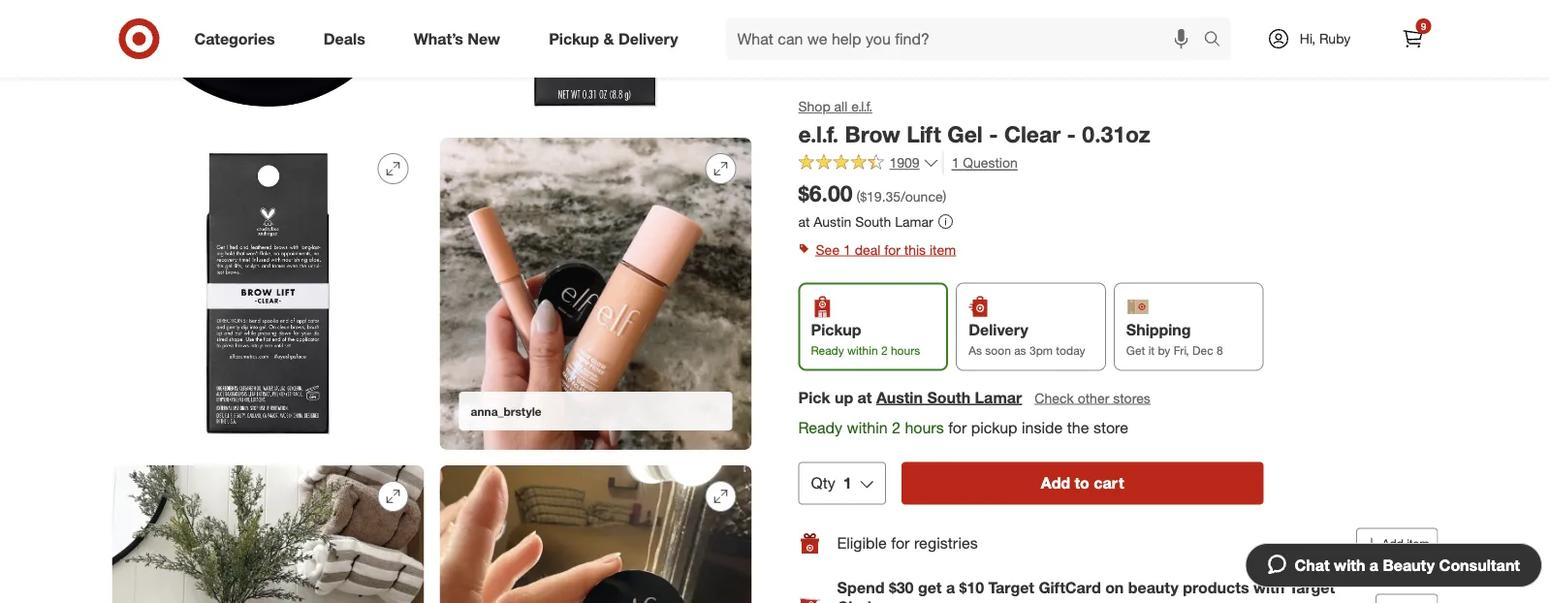 Task type: vqa. For each thing, say whether or not it's contained in the screenshot.
creates
no



Task type: locate. For each thing, give the bounding box(es) containing it.
0 horizontal spatial target
[[989, 578, 1035, 597]]

0 horizontal spatial south
[[856, 213, 892, 230]]

1 vertical spatial add
[[1383, 536, 1404, 551]]

austin up "see"
[[814, 213, 852, 230]]

a inside 'spend $30 get a $10 target giftcard on beauty products with target circle'
[[947, 578, 955, 597]]

a right the 'get' in the right bottom of the page
[[947, 578, 955, 597]]

1 horizontal spatial -
[[1068, 120, 1077, 147]]

for
[[885, 241, 901, 258], [949, 418, 967, 437], [892, 534, 910, 553]]

delivery
[[619, 29, 679, 48], [969, 320, 1029, 339]]

shipping
[[1127, 320, 1192, 339]]

0 vertical spatial hours
[[891, 343, 921, 357]]

1 down the gel
[[952, 154, 960, 171]]

for down 'austin south lamar' button
[[949, 418, 967, 437]]

with inside chat with a beauty consultant button
[[1335, 556, 1366, 575]]

registries
[[915, 534, 978, 553]]

hours down pick up at austin south lamar
[[905, 418, 944, 437]]

0 vertical spatial ready
[[811, 343, 845, 357]]

&
[[604, 29, 614, 48]]

0 vertical spatial pickup
[[549, 29, 599, 48]]

delivery up soon on the bottom
[[969, 320, 1029, 339]]

1 vertical spatial delivery
[[969, 320, 1029, 339]]

pickup
[[972, 418, 1018, 437]]

pickup for ready
[[811, 320, 862, 339]]

1 horizontal spatial 2
[[892, 418, 901, 437]]

0 horizontal spatial pickup
[[549, 29, 599, 48]]

1 vertical spatial item
[[1408, 536, 1430, 551]]

ready up pick
[[811, 343, 845, 357]]

delivery inside 'delivery as soon as 3pm today'
[[969, 320, 1029, 339]]

0 vertical spatial with
[[1335, 556, 1366, 575]]

at
[[799, 213, 810, 230], [858, 388, 872, 407]]

2 inside pickup ready within 2 hours
[[882, 343, 888, 357]]

2 vertical spatial for
[[892, 534, 910, 553]]

1 vertical spatial at
[[858, 388, 872, 407]]

austin
[[814, 213, 852, 230], [877, 388, 923, 407]]

1 vertical spatial with
[[1254, 578, 1285, 597]]

pickup & delivery
[[549, 29, 679, 48]]

delivery right &
[[619, 29, 679, 48]]

circle
[[838, 598, 881, 603]]

2 - from the left
[[1068, 120, 1077, 147]]

/ounce
[[901, 188, 943, 205]]

for right the eligible
[[892, 534, 910, 553]]

add to cart
[[1041, 474, 1125, 493]]

1 horizontal spatial south
[[928, 388, 971, 407]]

1 horizontal spatial with
[[1335, 556, 1366, 575]]

south up ready within 2 hours for pickup inside the store
[[928, 388, 971, 407]]

a
[[1370, 556, 1379, 575], [947, 578, 955, 597]]

1
[[952, 154, 960, 171], [844, 241, 851, 258], [844, 474, 852, 493]]

1 vertical spatial austin
[[877, 388, 923, 407]]

0 vertical spatial 1
[[952, 154, 960, 171]]

at austin south lamar
[[799, 213, 934, 230]]

e.l.f. right all
[[852, 98, 873, 115]]

1909
[[890, 154, 920, 171]]

ready within 2 hours for pickup inside the store
[[799, 418, 1129, 437]]

2 down pick up at austin south lamar
[[892, 418, 901, 437]]

add up chat with a beauty consultant
[[1383, 536, 1404, 551]]

$30
[[889, 578, 914, 597]]

- right clear at the top right of page
[[1068, 120, 1077, 147]]

get
[[918, 578, 942, 597]]

with right "products"
[[1254, 578, 1285, 597]]

1 vertical spatial lamar
[[975, 388, 1023, 407]]

south
[[856, 213, 892, 230], [928, 388, 971, 407]]

shop all e.l.f. e.l.f. brow lift gel - clear - 0.31oz
[[799, 98, 1151, 147]]

fri,
[[1174, 343, 1190, 357]]

0 vertical spatial e.l.f.
[[852, 98, 873, 115]]

1 - from the left
[[990, 120, 999, 147]]

pickup inside pickup ready within 2 hours
[[811, 320, 862, 339]]

all
[[835, 98, 848, 115]]

- right the gel
[[990, 120, 999, 147]]

what's new
[[414, 29, 501, 48]]

within inside pickup ready within 2 hours
[[848, 343, 878, 357]]

at down the '$6.00'
[[799, 213, 810, 230]]

2
[[882, 343, 888, 357], [892, 418, 901, 437]]

chat with a beauty consultant
[[1295, 556, 1521, 575]]

1 for see 1 deal for this item
[[844, 241, 851, 258]]

0 vertical spatial austin
[[814, 213, 852, 230]]

9
[[1422, 20, 1427, 32]]

hi,
[[1301, 30, 1316, 47]]

within
[[848, 343, 878, 357], [847, 418, 888, 437]]

0 vertical spatial add
[[1041, 474, 1071, 493]]

0 horizontal spatial item
[[930, 241, 957, 258]]

pickup up up
[[811, 320, 862, 339]]

delivery as soon as 3pm today
[[969, 320, 1086, 357]]

1 question link
[[943, 152, 1018, 174]]

chat with a beauty consultant button
[[1246, 543, 1543, 588]]

1 horizontal spatial item
[[1408, 536, 1430, 551]]

0 vertical spatial lamar
[[895, 213, 934, 230]]

8
[[1217, 343, 1224, 357]]

1 vertical spatial pickup
[[811, 320, 862, 339]]

target down 'chat'
[[1290, 578, 1336, 597]]

item right this
[[930, 241, 957, 258]]

consultant
[[1440, 556, 1521, 575]]

)
[[943, 188, 947, 205]]

1 horizontal spatial a
[[1370, 556, 1379, 575]]

1 horizontal spatial add
[[1383, 536, 1404, 551]]

south down $19.35
[[856, 213, 892, 230]]

a left beauty
[[1370, 556, 1379, 575]]

this
[[905, 241, 926, 258]]

deals link
[[307, 17, 390, 60]]

0 horizontal spatial 2
[[882, 343, 888, 357]]

store
[[1094, 418, 1129, 437]]

1 vertical spatial 2
[[892, 418, 901, 437]]

lamar down the /ounce
[[895, 213, 934, 230]]

pickup left &
[[549, 29, 599, 48]]

austin right up
[[877, 388, 923, 407]]

e.l.f. down shop
[[799, 120, 839, 147]]

2 vertical spatial 1
[[844, 474, 852, 493]]

1 vertical spatial 1
[[844, 241, 851, 258]]

0 horizontal spatial -
[[990, 120, 999, 147]]

with
[[1335, 556, 1366, 575], [1254, 578, 1285, 597]]

pickup for &
[[549, 29, 599, 48]]

within down up
[[847, 418, 888, 437]]

0 vertical spatial 2
[[882, 343, 888, 357]]

hi, ruby
[[1301, 30, 1351, 47]]

clear
[[1005, 120, 1061, 147]]

add left to
[[1041, 474, 1071, 493]]

shop
[[799, 98, 831, 115]]

within up up
[[848, 343, 878, 357]]

spend $30 get a $10 target giftcard on beauty products with target circle
[[838, 578, 1336, 603]]

1 horizontal spatial lamar
[[975, 388, 1023, 407]]

1 vertical spatial a
[[947, 578, 955, 597]]

item
[[930, 241, 957, 258], [1408, 536, 1430, 551]]

on
[[1106, 578, 1124, 597]]

question
[[963, 154, 1018, 171]]

hours
[[891, 343, 921, 357], [905, 418, 944, 437]]

0 horizontal spatial add
[[1041, 474, 1071, 493]]

at right up
[[858, 388, 872, 407]]

search
[[1195, 31, 1242, 50]]

giftcard
[[1039, 578, 1102, 597]]

hours up pick up at austin south lamar
[[891, 343, 921, 357]]

0 horizontal spatial with
[[1254, 578, 1285, 597]]

target right $10
[[989, 578, 1035, 597]]

e.l.f.
[[852, 98, 873, 115], [799, 120, 839, 147]]

ready down pick
[[799, 418, 843, 437]]

anna_brstyle
[[471, 404, 542, 419]]

1 right "see"
[[844, 241, 851, 258]]

0 vertical spatial within
[[848, 343, 878, 357]]

1 horizontal spatial e.l.f.
[[852, 98, 873, 115]]

check other stores button
[[1034, 387, 1152, 409]]

0 vertical spatial for
[[885, 241, 901, 258]]

1 right qty
[[844, 474, 852, 493]]

with right 'chat'
[[1335, 556, 1366, 575]]

1 horizontal spatial pickup
[[811, 320, 862, 339]]

pick
[[799, 388, 831, 407]]

0 horizontal spatial a
[[947, 578, 955, 597]]

qty 1
[[811, 474, 852, 493]]

1 horizontal spatial delivery
[[969, 320, 1029, 339]]

0 horizontal spatial delivery
[[619, 29, 679, 48]]

ruby
[[1320, 30, 1351, 47]]

0 vertical spatial a
[[1370, 556, 1379, 575]]

add
[[1041, 474, 1071, 493], [1383, 536, 1404, 551]]

for left this
[[885, 241, 901, 258]]

1 horizontal spatial target
[[1290, 578, 1336, 597]]

add for add to cart
[[1041, 474, 1071, 493]]

add item button
[[1357, 528, 1439, 559]]

austin south lamar button
[[877, 386, 1023, 409]]

1 vertical spatial south
[[928, 388, 971, 407]]

$6.00
[[799, 180, 853, 207]]

0 horizontal spatial at
[[799, 213, 810, 230]]

target
[[989, 578, 1035, 597], [1290, 578, 1336, 597]]

lamar up pickup
[[975, 388, 1023, 407]]

pickup & delivery link
[[533, 17, 703, 60]]

stores
[[1114, 389, 1151, 406]]

0 horizontal spatial e.l.f.
[[799, 120, 839, 147]]

0 vertical spatial at
[[799, 213, 810, 230]]

item up beauty
[[1408, 536, 1430, 551]]

2 up pick up at austin south lamar
[[882, 343, 888, 357]]

see
[[816, 241, 840, 258]]



Task type: describe. For each thing, give the bounding box(es) containing it.
$6.00 ( $19.35 /ounce )
[[799, 180, 947, 207]]

today
[[1057, 343, 1086, 357]]

1 vertical spatial for
[[949, 418, 967, 437]]

1 vertical spatial hours
[[905, 418, 944, 437]]

2 target from the left
[[1290, 578, 1336, 597]]

add to cart button
[[902, 462, 1264, 505]]

shipping get it by fri, dec 8
[[1127, 320, 1224, 357]]

pickup ready within 2 hours
[[811, 320, 921, 357]]

1 target from the left
[[989, 578, 1035, 597]]

$19.35
[[861, 188, 901, 205]]

eligible for registries
[[838, 534, 978, 553]]

what's new link
[[397, 17, 525, 60]]

add item
[[1383, 536, 1430, 551]]

with inside 'spend $30 get a $10 target giftcard on beauty products with target circle'
[[1254, 578, 1285, 597]]

as
[[969, 343, 982, 357]]

deals
[[324, 29, 365, 48]]

$10
[[960, 578, 985, 597]]

dec
[[1193, 343, 1214, 357]]

search button
[[1195, 17, 1242, 64]]

check other stores
[[1035, 389, 1151, 406]]

0 vertical spatial delivery
[[619, 29, 679, 48]]

9 link
[[1392, 17, 1435, 60]]

What can we help you find? suggestions appear below search field
[[726, 17, 1209, 60]]

1909 link
[[799, 152, 940, 176]]

e.l.f. brow lift gel - clear - 0.31oz, 7 of 13 image
[[112, 138, 424, 450]]

categories
[[194, 29, 275, 48]]

see 1 deal for this item
[[816, 241, 957, 258]]

1 vertical spatial ready
[[799, 418, 843, 437]]

a inside button
[[1370, 556, 1379, 575]]

0 vertical spatial item
[[930, 241, 957, 258]]

the
[[1068, 418, 1090, 437]]

pick up at austin south lamar
[[799, 388, 1023, 407]]

lift
[[907, 120, 942, 147]]

eligible
[[838, 534, 887, 553]]

3pm
[[1030, 343, 1053, 357]]

item inside button
[[1408, 536, 1430, 551]]

chat
[[1295, 556, 1330, 575]]

what's
[[414, 29, 464, 48]]

new
[[468, 29, 501, 48]]

beauty
[[1384, 556, 1436, 575]]

check
[[1035, 389, 1074, 406]]

to
[[1075, 474, 1090, 493]]

other
[[1078, 389, 1110, 406]]

up
[[835, 388, 854, 407]]

products
[[1184, 578, 1250, 597]]

gel
[[948, 120, 983, 147]]

it
[[1149, 343, 1155, 357]]

qty
[[811, 474, 836, 493]]

e.l.f. brow lift gel - clear - 0.31oz, 6 of 13 image
[[440, 0, 752, 122]]

as
[[1015, 343, 1027, 357]]

categories link
[[178, 17, 299, 60]]

soon
[[986, 343, 1012, 357]]

photo from anna_brstyle, 8 of 13 image
[[440, 138, 752, 450]]

see 1 deal for this item link
[[799, 236, 1439, 263]]

brow
[[845, 120, 901, 147]]

ready inside pickup ready within 2 hours
[[811, 343, 845, 357]]

0 vertical spatial south
[[856, 213, 892, 230]]

0 horizontal spatial austin
[[814, 213, 852, 230]]

1 vertical spatial e.l.f.
[[799, 120, 839, 147]]

1 vertical spatial within
[[847, 418, 888, 437]]

1 question
[[952, 154, 1018, 171]]

e.l.f. brow lift gel - clear - 0.31oz, 5 of 13 image
[[112, 0, 424, 122]]

0.31oz
[[1083, 120, 1151, 147]]

1 horizontal spatial austin
[[877, 388, 923, 407]]

deal
[[855, 241, 881, 258]]

cart
[[1094, 474, 1125, 493]]

add for add item
[[1383, 536, 1404, 551]]

(
[[857, 188, 861, 205]]

beauty
[[1129, 578, 1179, 597]]

photo from @thehomebodyandco, 9 of 13 image
[[112, 466, 424, 603]]

inside
[[1022, 418, 1063, 437]]

0 horizontal spatial lamar
[[895, 213, 934, 230]]

get
[[1127, 343, 1146, 357]]

spend
[[838, 578, 885, 597]]

1 horizontal spatial at
[[858, 388, 872, 407]]

photo from lotte, 10 of 13 image
[[440, 466, 752, 603]]

by
[[1159, 343, 1171, 357]]

1 for qty 1
[[844, 474, 852, 493]]

hours inside pickup ready within 2 hours
[[891, 343, 921, 357]]



